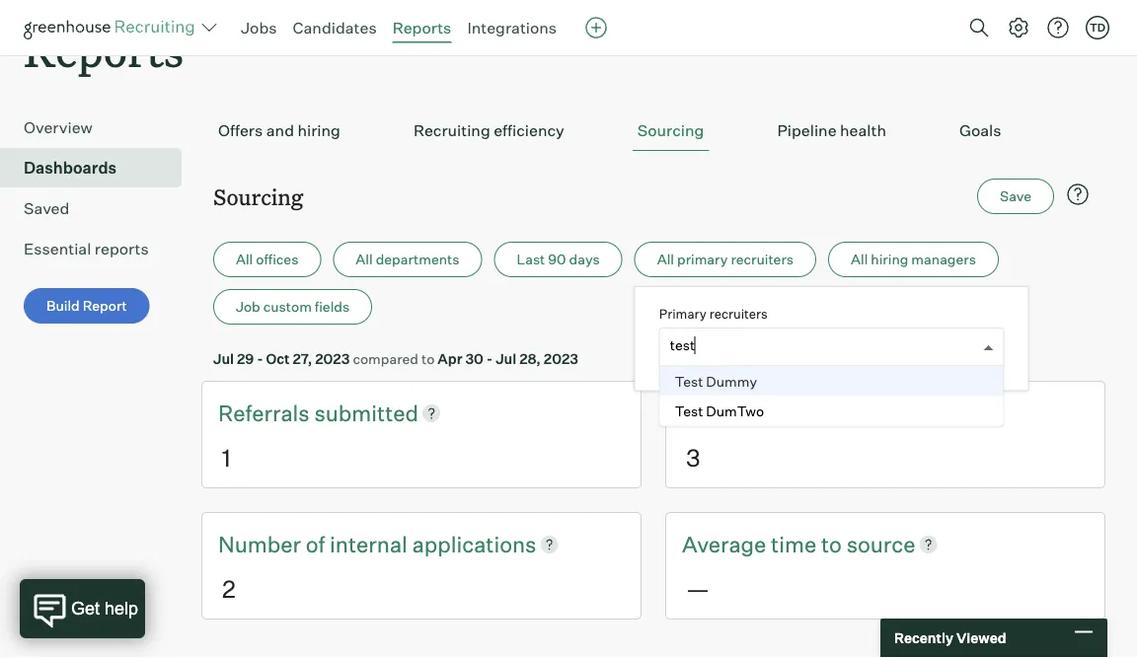Task type: describe. For each thing, give the bounding box(es) containing it.
average link
[[682, 529, 771, 560]]

sourcing inside sourcing "button"
[[638, 121, 704, 140]]

all for all hiring managers
[[851, 251, 868, 268]]

1
[[222, 443, 231, 472]]

prospects added
[[682, 400, 854, 427]]

search image
[[968, 16, 991, 39]]

prospects
[[682, 400, 785, 427]]

primary recruiters
[[659, 306, 768, 322]]

health
[[840, 121, 887, 140]]

test dumtwo
[[675, 403, 764, 420]]

pipeline
[[777, 121, 837, 140]]

offers and hiring
[[218, 121, 341, 140]]

managers
[[912, 251, 976, 268]]

overview
[[24, 118, 93, 137]]

average
[[682, 531, 767, 558]]

save
[[1000, 188, 1032, 205]]

integrations
[[467, 18, 557, 38]]

saved link
[[24, 197, 174, 220]]

1 horizontal spatial reports
[[393, 18, 452, 38]]

dashboards link
[[24, 156, 174, 180]]

pipeline health button
[[773, 111, 892, 151]]

greenhouse recruiting image
[[24, 16, 201, 39]]

recruiters inside button
[[731, 251, 794, 268]]

departments
[[376, 251, 460, 268]]

all primary recruiters
[[657, 251, 794, 268]]

build report button
[[24, 289, 150, 324]]

build report
[[46, 297, 127, 315]]

primary
[[659, 306, 707, 322]]

2 2023 from the left
[[544, 350, 579, 368]]

compared
[[353, 350, 419, 368]]

3
[[686, 443, 701, 472]]

0 horizontal spatial reports
[[24, 21, 184, 79]]

job custom fields
[[236, 298, 350, 316]]

last 90 days
[[517, 251, 600, 268]]

dummy
[[706, 373, 757, 390]]

td
[[1090, 21, 1106, 34]]

2
[[222, 574, 236, 604]]

added link
[[790, 398, 854, 429]]

report
[[83, 297, 127, 315]]

all offices button
[[213, 242, 321, 278]]

last
[[517, 251, 545, 268]]

of
[[306, 531, 325, 558]]

applications link
[[412, 529, 537, 560]]

goals button
[[955, 111, 1007, 151]]

dashboards
[[24, 158, 117, 178]]

overview link
[[24, 116, 174, 139]]

—
[[686, 574, 710, 604]]

internal
[[330, 531, 408, 558]]

2 - from the left
[[487, 350, 493, 368]]

custom
[[263, 298, 312, 316]]

candidates link
[[293, 18, 377, 38]]

recently viewed
[[895, 630, 1007, 647]]

of link
[[306, 529, 330, 560]]

time link
[[771, 529, 821, 560]]

average time to
[[682, 531, 847, 558]]

all for all primary recruiters
[[657, 251, 674, 268]]

tab list containing offers and hiring
[[213, 111, 1094, 151]]

jul 29 - oct 27, 2023 compared to apr 30 - jul 28, 2023
[[213, 350, 579, 368]]

test dumtwo option
[[660, 397, 1004, 426]]

1 vertical spatial sourcing
[[213, 182, 303, 211]]

all for all offices
[[236, 251, 253, 268]]

viewed
[[957, 630, 1007, 647]]

27,
[[293, 350, 312, 368]]

configure image
[[1007, 16, 1031, 39]]

fields
[[315, 298, 350, 316]]

all departments
[[356, 251, 460, 268]]

job custom fields button
[[213, 290, 372, 325]]

hiring inside tab list
[[298, 121, 341, 140]]

all primary recruiters button
[[635, 242, 817, 278]]

internal link
[[330, 529, 412, 560]]

applications
[[412, 531, 537, 558]]

test for test dummy
[[675, 373, 703, 390]]

integrations link
[[467, 18, 557, 38]]

reports
[[95, 239, 149, 259]]

submitted
[[314, 400, 419, 427]]

1 horizontal spatial hiring
[[871, 251, 909, 268]]

submitted link
[[314, 398, 419, 429]]

apr
[[438, 350, 463, 368]]

days
[[569, 251, 600, 268]]

build
[[46, 297, 80, 315]]

source link
[[847, 529, 916, 560]]

saved
[[24, 199, 69, 218]]

dumtwo
[[706, 403, 764, 420]]

90
[[548, 251, 566, 268]]

time
[[771, 531, 817, 558]]



Task type: locate. For each thing, give the bounding box(es) containing it.
all for all departments
[[356, 251, 373, 268]]

1 vertical spatial to
[[821, 531, 842, 558]]

list box containing test dummy
[[660, 367, 1004, 426]]

test dummy
[[675, 373, 757, 390]]

reports link
[[393, 18, 452, 38]]

candidates
[[293, 18, 377, 38]]

number of internal
[[218, 531, 412, 558]]

source
[[847, 531, 916, 558]]

all
[[236, 251, 253, 268], [356, 251, 373, 268], [657, 251, 674, 268], [851, 251, 868, 268]]

all left departments
[[356, 251, 373, 268]]

job
[[236, 298, 260, 316]]

last 90 days button
[[494, 242, 623, 278]]

0 vertical spatial hiring
[[298, 121, 341, 140]]

- right 29
[[257, 350, 263, 368]]

goals
[[960, 121, 1002, 140]]

1 horizontal spatial jul
[[496, 350, 517, 368]]

0 horizontal spatial sourcing
[[213, 182, 303, 211]]

0 horizontal spatial to
[[422, 350, 435, 368]]

1 vertical spatial test
[[675, 403, 703, 420]]

efficiency
[[494, 121, 565, 140]]

0 vertical spatial to
[[422, 350, 435, 368]]

0 horizontal spatial hiring
[[298, 121, 341, 140]]

30
[[465, 350, 484, 368]]

number
[[218, 531, 301, 558]]

recruiting efficiency
[[414, 121, 565, 140]]

0 horizontal spatial -
[[257, 350, 263, 368]]

save button
[[978, 179, 1055, 214]]

prospects link
[[682, 398, 790, 429]]

recruiters
[[731, 251, 794, 268], [710, 306, 768, 322]]

2 test from the top
[[675, 403, 703, 420]]

essential
[[24, 239, 91, 259]]

jul left 28,
[[496, 350, 517, 368]]

None field
[[670, 329, 697, 366]]

reports up overview 'link'
[[24, 21, 184, 79]]

td button
[[1086, 16, 1110, 39]]

1 vertical spatial hiring
[[871, 251, 909, 268]]

hiring right and
[[298, 121, 341, 140]]

offices
[[256, 251, 299, 268]]

3 all from the left
[[657, 251, 674, 268]]

0 vertical spatial test
[[675, 373, 703, 390]]

1 vertical spatial recruiters
[[710, 306, 768, 322]]

0 horizontal spatial 2023
[[315, 350, 350, 368]]

2 all from the left
[[356, 251, 373, 268]]

-
[[257, 350, 263, 368], [487, 350, 493, 368]]

1 horizontal spatial 2023
[[544, 350, 579, 368]]

4 all from the left
[[851, 251, 868, 268]]

1 2023 from the left
[[315, 350, 350, 368]]

faq image
[[1066, 183, 1090, 207]]

recruiting efficiency button
[[409, 111, 570, 151]]

all departments button
[[333, 242, 482, 278]]

all hiring managers
[[851, 251, 976, 268]]

2 jul from the left
[[496, 350, 517, 368]]

recruiters right primary
[[731, 251, 794, 268]]

1 all from the left
[[236, 251, 253, 268]]

jul
[[213, 350, 234, 368], [496, 350, 517, 368]]

all hiring managers button
[[828, 242, 999, 278]]

test for test dumtwo
[[675, 403, 703, 420]]

- right 30 at bottom left
[[487, 350, 493, 368]]

offers and hiring button
[[213, 111, 345, 151]]

reports right candidates
[[393, 18, 452, 38]]

primary
[[677, 251, 728, 268]]

recruiters down all primary recruiters button
[[710, 306, 768, 322]]

offers
[[218, 121, 263, 140]]

all left offices
[[236, 251, 253, 268]]

all left managers
[[851, 251, 868, 268]]

1 horizontal spatial -
[[487, 350, 493, 368]]

test dummy option
[[660, 367, 1004, 397]]

all offices
[[236, 251, 299, 268]]

essential reports
[[24, 239, 149, 259]]

jul left 29
[[213, 350, 234, 368]]

and
[[266, 121, 294, 140]]

jobs
[[241, 18, 277, 38]]

tab list
[[213, 111, 1094, 151]]

0 vertical spatial recruiters
[[731, 251, 794, 268]]

pipeline health
[[777, 121, 887, 140]]

recruiting
[[414, 121, 490, 140]]

0 horizontal spatial jul
[[213, 350, 234, 368]]

1 horizontal spatial to
[[821, 531, 842, 558]]

to left apr
[[422, 350, 435, 368]]

2023 right 28,
[[544, 350, 579, 368]]

list box
[[660, 367, 1004, 426]]

td button
[[1082, 12, 1114, 43]]

1 jul from the left
[[213, 350, 234, 368]]

referrals link
[[218, 398, 314, 429]]

28,
[[520, 350, 541, 368]]

essential reports link
[[24, 237, 174, 261]]

referrals
[[218, 400, 314, 427]]

reports
[[393, 18, 452, 38], [24, 21, 184, 79]]

hiring
[[298, 121, 341, 140], [871, 251, 909, 268]]

1 horizontal spatial sourcing
[[638, 121, 704, 140]]

recently
[[895, 630, 954, 647]]

1 - from the left
[[257, 350, 263, 368]]

0 vertical spatial sourcing
[[638, 121, 704, 140]]

test down test dummy
[[675, 403, 703, 420]]

to
[[422, 350, 435, 368], [821, 531, 842, 558]]

sourcing button
[[633, 111, 709, 151]]

2023
[[315, 350, 350, 368], [544, 350, 579, 368]]

to right time
[[821, 531, 842, 558]]

test up test dumtwo
[[675, 373, 703, 390]]

1 test from the top
[[675, 373, 703, 390]]

added
[[790, 400, 854, 427]]

all left primary
[[657, 251, 674, 268]]

2023 right 27,
[[315, 350, 350, 368]]

29
[[237, 350, 254, 368]]

to link
[[821, 529, 847, 560]]

jobs link
[[241, 18, 277, 38]]

hiring left managers
[[871, 251, 909, 268]]



Task type: vqa. For each thing, say whether or not it's contained in the screenshot.
Last 90 days button
yes



